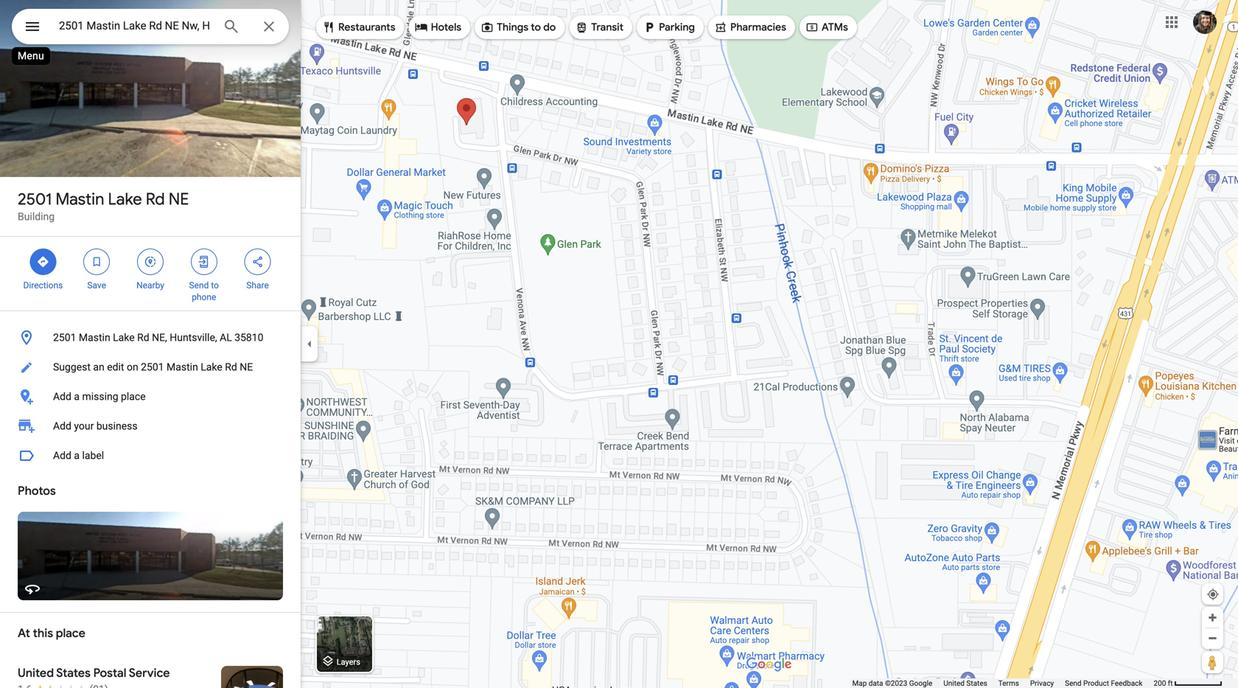 Task type: vqa. For each thing, say whether or not it's contained in the screenshot.


Task type: locate. For each thing, give the bounding box(es) containing it.
1 add from the top
[[53, 390, 71, 403]]


[[36, 254, 50, 270]]

to up phone
[[211, 280, 219, 291]]

1 vertical spatial 2501
[[53, 331, 76, 344]]

send up phone
[[189, 280, 209, 291]]

united inside the 2501 mastin lake rd ne main content
[[18, 666, 54, 681]]

0 horizontal spatial united
[[18, 666, 54, 681]]

rd inside '2501 mastin lake rd ne building'
[[146, 189, 165, 209]]

states inside the 2501 mastin lake rd ne main content
[[56, 666, 91, 681]]

your
[[74, 420, 94, 432]]

add for add a missing place
[[53, 390, 71, 403]]

1 vertical spatial ne
[[240, 361, 253, 373]]

suggest an edit on 2501 mastin lake rd ne button
[[0, 352, 301, 382]]

0 horizontal spatial to
[[211, 280, 219, 291]]

1 vertical spatial to
[[211, 280, 219, 291]]

2501 up suggest in the left of the page
[[53, 331, 76, 344]]

show street view coverage image
[[1203, 651, 1224, 673]]

1 horizontal spatial send
[[1066, 679, 1082, 688]]

2 vertical spatial lake
[[201, 361, 223, 373]]

a
[[74, 390, 80, 403], [74, 449, 80, 462]]

pharmacies
[[731, 21, 787, 34]]

1 horizontal spatial 2501
[[53, 331, 76, 344]]

huntsville,
[[170, 331, 217, 344]]

2501
[[18, 189, 52, 209], [53, 331, 76, 344], [141, 361, 164, 373]]

states
[[56, 666, 91, 681], [967, 679, 988, 688]]

 parking
[[643, 19, 695, 35]]

1 horizontal spatial place
[[121, 390, 146, 403]]

1 vertical spatial mastin
[[79, 331, 110, 344]]

ne inside '2501 mastin lake rd ne building'
[[169, 189, 189, 209]]

mastin down huntsville,
[[167, 361, 198, 373]]

a inside the add a label button
[[74, 449, 80, 462]]

a left the missing
[[74, 390, 80, 403]]

mastin up 
[[56, 189, 104, 209]]

add
[[53, 390, 71, 403], [53, 420, 71, 432], [53, 449, 71, 462]]

united for united states
[[944, 679, 965, 688]]

footer containing map data ©2023 google
[[853, 678, 1154, 688]]

nearby
[[136, 280, 164, 291]]

states inside button
[[967, 679, 988, 688]]


[[481, 19, 494, 35]]

suggest
[[53, 361, 91, 373]]

add your business link
[[0, 411, 301, 441]]

parking
[[659, 21, 695, 34]]

2 a from the top
[[74, 449, 80, 462]]

a left label in the bottom of the page
[[74, 449, 80, 462]]

mastin inside 'button'
[[79, 331, 110, 344]]

map
[[853, 679, 867, 688]]

ne inside button
[[240, 361, 253, 373]]

mastin up an
[[79, 331, 110, 344]]

add left your
[[53, 420, 71, 432]]

send left product
[[1066, 679, 1082, 688]]

add inside "link"
[[53, 420, 71, 432]]

united states postal service link
[[0, 654, 301, 688]]

add a label
[[53, 449, 104, 462]]

data
[[869, 679, 884, 688]]

ft
[[1169, 679, 1174, 688]]

add down suggest in the left of the page
[[53, 390, 71, 403]]

lake
[[108, 189, 142, 209], [113, 331, 135, 344], [201, 361, 223, 373]]

0 vertical spatial place
[[121, 390, 146, 403]]

suggest an edit on 2501 mastin lake rd ne
[[53, 361, 253, 373]]

lake inside '2501 mastin lake rd ne building'
[[108, 189, 142, 209]]

rd left ne,
[[137, 331, 149, 344]]

1 vertical spatial send
[[1066, 679, 1082, 688]]

save
[[87, 280, 106, 291]]

building
[[18, 211, 55, 223]]

0 horizontal spatial ne
[[169, 189, 189, 209]]

 search field
[[12, 9, 289, 47]]

2 vertical spatial mastin
[[167, 361, 198, 373]]

0 horizontal spatial send
[[189, 280, 209, 291]]

united states button
[[944, 678, 988, 688]]


[[806, 19, 819, 35]]

None field
[[59, 17, 211, 35]]

1 vertical spatial rd
[[137, 331, 149, 344]]

states up 1.6 stars 91 reviews "image"
[[56, 666, 91, 681]]

1 horizontal spatial united
[[944, 679, 965, 688]]

0 vertical spatial mastin
[[56, 189, 104, 209]]

states left terms button
[[967, 679, 988, 688]]

1 vertical spatial place
[[56, 626, 85, 641]]

2501 up building
[[18, 189, 52, 209]]

2501 mastin lake rd ne, huntsville, al 35810
[[53, 331, 264, 344]]

privacy
[[1031, 679, 1055, 688]]

send
[[189, 280, 209, 291], [1066, 679, 1082, 688]]

200 ft button
[[1154, 679, 1223, 688]]

photos
[[18, 483, 56, 499]]

send inside send to phone
[[189, 280, 209, 291]]

layers
[[337, 657, 361, 667]]

united states postal service
[[18, 666, 170, 681]]

business
[[96, 420, 138, 432]]

2 horizontal spatial 2501
[[141, 361, 164, 373]]

collapse side panel image
[[302, 336, 318, 352]]

200 ft
[[1154, 679, 1174, 688]]

united right google
[[944, 679, 965, 688]]

add your business
[[53, 420, 138, 432]]

0 vertical spatial ne
[[169, 189, 189, 209]]

2 vertical spatial rd
[[225, 361, 237, 373]]

footer
[[853, 678, 1154, 688]]

add left label in the bottom of the page
[[53, 449, 71, 462]]

rd up 
[[146, 189, 165, 209]]

an
[[93, 361, 105, 373]]

0 horizontal spatial states
[[56, 666, 91, 681]]

rd down al
[[225, 361, 237, 373]]

place
[[121, 390, 146, 403], [56, 626, 85, 641]]

google account: giulia masi  
(giulia.masi@adept.ai) image
[[1194, 10, 1218, 34]]

2501 inside the suggest an edit on 2501 mastin lake rd ne button
[[141, 361, 164, 373]]

zoom out image
[[1208, 633, 1219, 644]]


[[715, 19, 728, 35]]

lake inside 'button'
[[113, 331, 135, 344]]

restaurants
[[338, 21, 396, 34]]

0 vertical spatial send
[[189, 280, 209, 291]]

to
[[531, 21, 541, 34], [211, 280, 219, 291]]

1 vertical spatial lake
[[113, 331, 135, 344]]

2 add from the top
[[53, 420, 71, 432]]

place down 'on'
[[121, 390, 146, 403]]

1 horizontal spatial to
[[531, 21, 541, 34]]


[[251, 254, 264, 270]]

2 vertical spatial add
[[53, 449, 71, 462]]

2501 inside '2501 mastin lake rd ne building'
[[18, 189, 52, 209]]

united up 1.6 stars 91 reviews "image"
[[18, 666, 54, 681]]

0 horizontal spatial 2501
[[18, 189, 52, 209]]

none field inside '2501 mastin lake rd ne nw, huntsville, al 35810' field
[[59, 17, 211, 35]]

to left do
[[531, 21, 541, 34]]

 button
[[12, 9, 53, 47]]

united inside button
[[944, 679, 965, 688]]

hotels
[[431, 21, 462, 34]]

rd inside "2501 mastin lake rd ne, huntsville, al 35810" 'button'
[[137, 331, 149, 344]]

1 vertical spatial a
[[74, 449, 80, 462]]

1 a from the top
[[74, 390, 80, 403]]

united
[[18, 666, 54, 681], [944, 679, 965, 688]]

to inside  things to do
[[531, 21, 541, 34]]

a inside add a missing place button
[[74, 390, 80, 403]]

ne
[[169, 189, 189, 209], [240, 361, 253, 373]]

1.6 stars 91 reviews image
[[18, 682, 108, 688]]

send for send product feedback
[[1066, 679, 1082, 688]]

map data ©2023 google
[[853, 679, 933, 688]]

0 vertical spatial add
[[53, 390, 71, 403]]

0 vertical spatial a
[[74, 390, 80, 403]]

send inside send product feedback button
[[1066, 679, 1082, 688]]

rd
[[146, 189, 165, 209], [137, 331, 149, 344], [225, 361, 237, 373]]

0 vertical spatial lake
[[108, 189, 142, 209]]

0 vertical spatial 2501
[[18, 189, 52, 209]]

mastin inside '2501 mastin lake rd ne building'
[[56, 189, 104, 209]]

2 vertical spatial 2501
[[141, 361, 164, 373]]

add a missing place
[[53, 390, 146, 403]]

united for united states postal service
[[18, 666, 54, 681]]

add inside button
[[53, 390, 71, 403]]

mastin for ne
[[56, 189, 104, 209]]

mastin for ne,
[[79, 331, 110, 344]]

0 vertical spatial rd
[[146, 189, 165, 209]]

share
[[247, 280, 269, 291]]

at
[[18, 626, 30, 641]]

0 horizontal spatial place
[[56, 626, 85, 641]]

2501 for ne
[[18, 189, 52, 209]]

2501 inside "2501 mastin lake rd ne, huntsville, al 35810" 'button'
[[53, 331, 76, 344]]

terms button
[[999, 678, 1020, 688]]

2501 right 'on'
[[141, 361, 164, 373]]

1 horizontal spatial ne
[[240, 361, 253, 373]]

mastin
[[56, 189, 104, 209], [79, 331, 110, 344], [167, 361, 198, 373]]

3 add from the top
[[53, 449, 71, 462]]


[[575, 19, 589, 35]]

label
[[82, 449, 104, 462]]

add inside button
[[53, 449, 71, 462]]

footer inside the google maps element
[[853, 678, 1154, 688]]

1 vertical spatial add
[[53, 420, 71, 432]]

states for united states postal service
[[56, 666, 91, 681]]

a for missing
[[74, 390, 80, 403]]

2501 mastin lake rd ne main content
[[0, 0, 301, 688]]

place right this
[[56, 626, 85, 641]]

 pharmacies
[[715, 19, 787, 35]]

1 horizontal spatial states
[[967, 679, 988, 688]]

0 vertical spatial to
[[531, 21, 541, 34]]



Task type: describe. For each thing, give the bounding box(es) containing it.
 transit
[[575, 19, 624, 35]]

add a missing place button
[[0, 382, 301, 411]]

rd for ne
[[146, 189, 165, 209]]

states for united states
[[967, 679, 988, 688]]


[[415, 19, 428, 35]]

©2023
[[886, 679, 908, 688]]

rd for ne,
[[137, 331, 149, 344]]

missing
[[82, 390, 118, 403]]

add a label button
[[0, 441, 301, 470]]

this
[[33, 626, 53, 641]]

edit
[[107, 361, 124, 373]]

send product feedback
[[1066, 679, 1143, 688]]

to inside send to phone
[[211, 280, 219, 291]]

united states
[[944, 679, 988, 688]]

35810
[[235, 331, 264, 344]]

lake for ne,
[[113, 331, 135, 344]]

 hotels
[[415, 19, 462, 35]]

 things to do
[[481, 19, 556, 35]]


[[197, 254, 211, 270]]

ne,
[[152, 331, 167, 344]]

transit
[[592, 21, 624, 34]]

google maps element
[[0, 0, 1239, 688]]


[[643, 19, 656, 35]]

feedback
[[1112, 679, 1143, 688]]

2501 mastin lake rd ne building
[[18, 189, 189, 223]]


[[24, 16, 41, 37]]

mastin inside button
[[167, 361, 198, 373]]

at this place
[[18, 626, 85, 641]]

postal
[[93, 666, 126, 681]]

2501 Mastin Lake Rd NE Nw, Huntsville, AL 35810 field
[[12, 9, 289, 44]]

actions for 2501 mastin lake rd ne region
[[0, 237, 301, 310]]


[[90, 254, 103, 270]]

send product feedback button
[[1066, 678, 1143, 688]]

200
[[1154, 679, 1167, 688]]


[[322, 19, 336, 35]]

terms
[[999, 679, 1020, 688]]

zoom in image
[[1208, 612, 1219, 623]]

send to phone
[[189, 280, 219, 302]]

 restaurants
[[322, 19, 396, 35]]

things
[[497, 21, 529, 34]]

2501 for ne,
[[53, 331, 76, 344]]

a for label
[[74, 449, 80, 462]]

rd inside the suggest an edit on 2501 mastin lake rd ne button
[[225, 361, 237, 373]]

2501 mastin lake rd ne, huntsville, al 35810 button
[[0, 323, 301, 352]]

phone
[[192, 292, 216, 302]]

lake for ne
[[108, 189, 142, 209]]

privacy button
[[1031, 678, 1055, 688]]

google
[[910, 679, 933, 688]]

on
[[127, 361, 138, 373]]

 atms
[[806, 19, 849, 35]]

product
[[1084, 679, 1110, 688]]

directions
[[23, 280, 63, 291]]

atms
[[822, 21, 849, 34]]

show your location image
[[1207, 588, 1220, 601]]

place inside button
[[121, 390, 146, 403]]

add for add your business
[[53, 420, 71, 432]]


[[144, 254, 157, 270]]

send for send to phone
[[189, 280, 209, 291]]

lake inside button
[[201, 361, 223, 373]]

do
[[544, 21, 556, 34]]

add for add a label
[[53, 449, 71, 462]]

al
[[220, 331, 232, 344]]

service
[[129, 666, 170, 681]]



